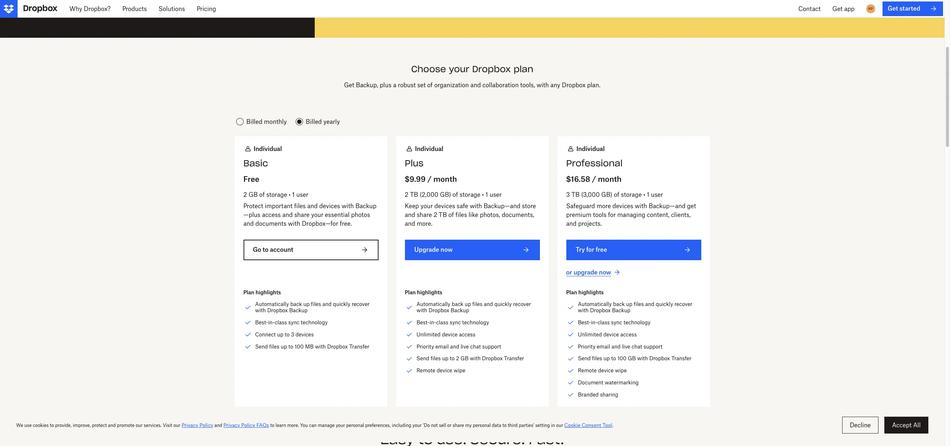 Task type: locate. For each thing, give the bounding box(es) containing it.
2 horizontal spatial plan highlights
[[566, 289, 604, 295]]

2 plan highlights from the left
[[405, 289, 442, 295]]

1 horizontal spatial transfer
[[504, 356, 524, 362]]

priority email and live chat support for 100
[[578, 344, 662, 350]]

of right set
[[427, 81, 433, 89]]

backup—and inside keep your devices safe with backup—and store and share 2 tb of files like photos, documents, and more.
[[484, 203, 520, 210]]

0 horizontal spatial 3
[[291, 332, 294, 338]]

1 horizontal spatial automatically
[[417, 301, 450, 308]]

1 automatically from the left
[[255, 301, 289, 308]]

2 • from the left
[[482, 191, 484, 198]]

0 horizontal spatial plan
[[243, 289, 254, 295]]

1 horizontal spatial user
[[490, 191, 502, 198]]

1 horizontal spatial storage
[[460, 191, 480, 198]]

• up important
[[289, 191, 291, 198]]

backup—and up photos, at right
[[484, 203, 520, 210]]

month
[[433, 174, 457, 184], [598, 174, 621, 184]]

3 1 from the left
[[647, 191, 649, 198]]

3 best-in-class sync technology from the left
[[578, 319, 650, 326]]

automatically for basic
[[255, 301, 289, 308]]

0 horizontal spatial best-
[[255, 319, 268, 326]]

/
[[427, 174, 432, 184], [592, 174, 596, 184]]

2 horizontal spatial recover
[[674, 301, 692, 308]]

0 horizontal spatial automatically
[[255, 301, 289, 308]]

0 horizontal spatial /
[[427, 174, 432, 184]]

0 horizontal spatial unlimited
[[417, 332, 441, 338]]

individual for basic
[[254, 145, 282, 153]]

1 gb) from the left
[[440, 191, 451, 198]]

0 horizontal spatial quickly
[[333, 301, 350, 308]]

share
[[294, 211, 310, 219], [417, 211, 432, 219]]

2 horizontal spatial automatically
[[578, 301, 612, 308]]

devices inside safeguard more devices with backup—and get premium tools for managing content, clients, and projects.
[[612, 203, 633, 210]]

to for send files up to 100 gb with dropbox transfer
[[611, 356, 616, 362]]

1 horizontal spatial automatically back up files and quickly recover with dropbox backup
[[417, 301, 531, 314]]

user up photos, at right
[[490, 191, 502, 198]]

recover for basic
[[352, 301, 370, 308]]

devices
[[319, 203, 340, 210], [434, 203, 455, 210], [612, 203, 633, 210], [296, 332, 314, 338]]

email up send files up to 2 gb with dropbox transfer
[[435, 344, 449, 350]]

user for professional
[[651, 191, 663, 198]]

1 horizontal spatial unlimited
[[578, 332, 602, 338]]

2 horizontal spatial technology
[[624, 319, 650, 326]]

unlimited device access
[[417, 332, 475, 338], [578, 332, 637, 338]]

live up send files up to 100 gb with dropbox transfer
[[622, 344, 630, 350]]

device
[[442, 332, 458, 338], [603, 332, 619, 338], [437, 368, 452, 374], [598, 368, 614, 374]]

2 priority email and live chat support from the left
[[578, 344, 662, 350]]

backup—and up content,
[[649, 203, 685, 210]]

2 gb) from the left
[[601, 191, 612, 198]]

dropbox
[[472, 63, 511, 75], [562, 81, 585, 89], [267, 307, 288, 314], [429, 307, 449, 314], [590, 307, 611, 314], [327, 344, 348, 350], [482, 356, 503, 362], [649, 356, 670, 362]]

send files up to 100 gb with dropbox transfer
[[578, 356, 691, 362]]

storage up important
[[266, 191, 287, 198]]

0 horizontal spatial recover
[[352, 301, 370, 308]]

1 vertical spatial your
[[421, 203, 433, 210]]

1 unlimited device access from the left
[[417, 332, 475, 338]]

automatically
[[255, 301, 289, 308], [417, 301, 450, 308], [578, 301, 612, 308]]

like
[[469, 211, 478, 219]]

branded sharing
[[578, 392, 618, 398]]

0 horizontal spatial month
[[433, 174, 457, 184]]

send for send files up to 100 gb with dropbox transfer
[[578, 356, 591, 362]]

backup—and inside safeguard more devices with backup—and get premium tools for managing content, clients, and projects.
[[649, 203, 685, 210]]

1 horizontal spatial month
[[598, 174, 621, 184]]

1 up content,
[[647, 191, 649, 198]]

get left started
[[888, 5, 898, 12]]

tb for plus
[[410, 191, 418, 198]]

highlights
[[256, 289, 281, 295], [417, 289, 442, 295], [578, 289, 604, 295]]

safeguard
[[566, 203, 595, 210]]

solutions button
[[153, 0, 191, 18]]

storage up the "safe"
[[460, 191, 480, 198]]

document watermarking
[[578, 380, 639, 386]]

of up protect
[[259, 191, 265, 198]]

access up send files up to 2 gb with dropbox transfer
[[459, 332, 475, 338]]

individual up professional
[[576, 145, 605, 153]]

2 technology from the left
[[462, 319, 489, 326]]

1 plan highlights from the left
[[243, 289, 281, 295]]

share up dropbox—for at the left of the page
[[294, 211, 310, 219]]

2 horizontal spatial get
[[888, 5, 898, 12]]

2 unlimited from the left
[[578, 332, 602, 338]]

1 up photos, at right
[[486, 191, 488, 198]]

1 highlights from the left
[[256, 289, 281, 295]]

2 live from the left
[[622, 344, 630, 350]]

2 / from the left
[[592, 174, 596, 184]]

tb up safeguard
[[571, 191, 580, 198]]

of down 2 tb (2,000 gb) of storage • 1 user
[[448, 211, 454, 219]]

individual up basic
[[254, 145, 282, 153]]

2 horizontal spatial transfer
[[671, 356, 691, 362]]

2 plan from the left
[[405, 289, 416, 295]]

2 horizontal spatial tb
[[571, 191, 580, 198]]

gb) up more
[[601, 191, 612, 198]]

your down (2,000
[[421, 203, 433, 210]]

for right try
[[586, 246, 594, 254]]

class for basic
[[275, 319, 287, 326]]

2 horizontal spatial plan
[[566, 289, 577, 295]]

storage up managing
[[621, 191, 642, 198]]

0 horizontal spatial get
[[344, 81, 354, 89]]

2
[[243, 191, 247, 198], [405, 191, 408, 198], [434, 211, 437, 219], [456, 356, 459, 362]]

2 share from the left
[[417, 211, 432, 219]]

support up send files up to 2 gb with dropbox transfer
[[482, 344, 501, 350]]

2 horizontal spatial user
[[651, 191, 663, 198]]

0 horizontal spatial storage
[[266, 191, 287, 198]]

storage
[[266, 191, 287, 198], [460, 191, 480, 198], [621, 191, 642, 198]]

2 horizontal spatial gb
[[628, 356, 636, 362]]

3 best- from the left
[[578, 319, 591, 326]]

get started
[[888, 5, 920, 12]]

priority email and live chat support up send files up to 100 gb with dropbox transfer
[[578, 344, 662, 350]]

100 for mb
[[295, 344, 304, 350]]

backup—and
[[484, 203, 520, 210], [649, 203, 685, 210]]

0 horizontal spatial billed
[[246, 118, 262, 125]]

class for plus
[[436, 319, 448, 326]]

2 support from the left
[[644, 344, 662, 350]]

sync for basic
[[288, 319, 299, 326]]

1 quickly from the left
[[333, 301, 350, 308]]

3 storage from the left
[[621, 191, 642, 198]]

0 horizontal spatial sync
[[288, 319, 299, 326]]

technology up send files up to 2 gb with dropbox transfer
[[462, 319, 489, 326]]

1 horizontal spatial /
[[592, 174, 596, 184]]

live
[[461, 344, 469, 350], [622, 344, 630, 350]]

1 horizontal spatial remote device wipe
[[578, 368, 627, 374]]

2 vertical spatial your
[[311, 211, 323, 219]]

1 horizontal spatial class
[[436, 319, 448, 326]]

technology for basic
[[301, 319, 328, 326]]

go
[[253, 246, 261, 254]]

0 horizontal spatial class
[[275, 319, 287, 326]]

0 horizontal spatial highlights
[[256, 289, 281, 295]]

1 horizontal spatial gb)
[[601, 191, 612, 198]]

quickly for basic
[[333, 301, 350, 308]]

0 horizontal spatial 1
[[292, 191, 295, 198]]

0 horizontal spatial wipe
[[454, 368, 465, 374]]

0 horizontal spatial remote
[[417, 368, 435, 374]]

to
[[263, 246, 268, 254], [285, 332, 290, 338], [288, 344, 293, 350], [450, 356, 455, 362], [611, 356, 616, 362]]

2 month from the left
[[598, 174, 621, 184]]

/ right $9.99
[[427, 174, 432, 184]]

billed left monthly
[[246, 118, 262, 125]]

get
[[687, 203, 696, 210]]

1 priority from the left
[[417, 344, 434, 350]]

2 1 from the left
[[486, 191, 488, 198]]

device up document watermarking
[[598, 368, 614, 374]]

1 • from the left
[[289, 191, 291, 198]]

why dropbox?
[[69, 5, 111, 12]]

0 horizontal spatial email
[[435, 344, 449, 350]]

1 backup—and from the left
[[484, 203, 520, 210]]

technology up 'send files up to 100 mb with dropbox transfer'
[[301, 319, 328, 326]]

billed for billed monthly
[[246, 118, 262, 125]]

devices up essential
[[319, 203, 340, 210]]

0 horizontal spatial individual
[[254, 145, 282, 153]]

remote
[[417, 368, 435, 374], [578, 368, 597, 374]]

0 horizontal spatial backup—and
[[484, 203, 520, 210]]

remote for send files up to 100 gb with dropbox transfer
[[578, 368, 597, 374]]

1 recover from the left
[[352, 301, 370, 308]]

month up 3 tb (3,000 gb) of storage • 1 user on the right top
[[598, 174, 621, 184]]

100 up the watermarking
[[617, 356, 626, 362]]

2 horizontal spatial in-
[[591, 319, 598, 326]]

storage for professional
[[621, 191, 642, 198]]

device up send files up to 2 gb with dropbox transfer
[[442, 332, 458, 338]]

1 horizontal spatial live
[[622, 344, 630, 350]]

and
[[470, 81, 481, 89], [307, 203, 318, 210], [282, 211, 293, 219], [405, 211, 415, 219], [243, 220, 254, 228], [405, 220, 415, 228], [566, 220, 577, 228], [322, 301, 332, 308], [484, 301, 493, 308], [645, 301, 654, 308], [450, 344, 459, 350], [611, 344, 621, 350]]

plan highlights
[[243, 289, 281, 295], [405, 289, 442, 295], [566, 289, 604, 295]]

1 horizontal spatial best-in-class sync technology
[[417, 319, 489, 326]]

unlimited device access for 2
[[417, 332, 475, 338]]

sync
[[288, 319, 299, 326], [450, 319, 461, 326], [611, 319, 622, 326]]

0 horizontal spatial priority
[[417, 344, 434, 350]]

3 • from the left
[[643, 191, 645, 198]]

app
[[844, 5, 855, 12]]

2 highlights from the left
[[417, 289, 442, 295]]

3 user from the left
[[651, 191, 663, 198]]

1 individual from the left
[[254, 145, 282, 153]]

solutions
[[159, 5, 185, 12]]

1 horizontal spatial priority email and live chat support
[[578, 344, 662, 350]]

• for plus
[[482, 191, 484, 198]]

access
[[262, 211, 281, 219], [459, 332, 475, 338], [620, 332, 637, 338]]

2 remote device wipe from the left
[[578, 368, 627, 374]]

0 vertical spatial for
[[608, 211, 616, 219]]

tb down 2 tb (2,000 gb) of storage • 1 user
[[439, 211, 447, 219]]

month up 2 tb (2,000 gb) of storage • 1 user
[[433, 174, 457, 184]]

2 sync from the left
[[450, 319, 461, 326]]

mb
[[305, 344, 314, 350]]

photos
[[351, 211, 370, 219]]

2 horizontal spatial 1
[[647, 191, 649, 198]]

live up send files up to 2 gb with dropbox transfer
[[461, 344, 469, 350]]

2 horizontal spatial best-in-class sync technology
[[578, 319, 650, 326]]

keep
[[405, 203, 419, 210]]

0 horizontal spatial transfer
[[349, 344, 369, 350]]

3 up safeguard
[[566, 191, 570, 198]]

•
[[289, 191, 291, 198], [482, 191, 484, 198], [643, 191, 645, 198]]

1 vertical spatial now
[[599, 269, 611, 276]]

1 / from the left
[[427, 174, 432, 184]]

user up content,
[[651, 191, 663, 198]]

0 horizontal spatial priority email and live chat support
[[417, 344, 501, 350]]

1 live from the left
[[461, 344, 469, 350]]

2 in- from the left
[[429, 319, 436, 326]]

technology up send files up to 100 gb with dropbox transfer
[[624, 319, 650, 326]]

1 unlimited from the left
[[417, 332, 441, 338]]

to for send files up to 2 gb with dropbox transfer
[[450, 356, 455, 362]]

3 tb (3,000 gb) of storage • 1 user
[[566, 191, 663, 198]]

1 horizontal spatial plan highlights
[[405, 289, 442, 295]]

1 month from the left
[[433, 174, 457, 184]]

automatically back up files and quickly recover with dropbox backup for basic
[[255, 301, 370, 314]]

1 horizontal spatial 100
[[617, 356, 626, 362]]

live for 100
[[622, 344, 630, 350]]

1 share from the left
[[294, 211, 310, 219]]

(2,000
[[420, 191, 438, 198]]

1 remote device wipe from the left
[[417, 368, 465, 374]]

0 horizontal spatial support
[[482, 344, 501, 350]]

1 billed from the left
[[246, 118, 262, 125]]

priority email and live chat support up send files up to 2 gb with dropbox transfer
[[417, 344, 501, 350]]

0 horizontal spatial automatically back up files and quickly recover with dropbox backup
[[255, 301, 370, 314]]

automatically for plus
[[417, 301, 450, 308]]

1 class from the left
[[275, 319, 287, 326]]

device up send files up to 100 gb with dropbox transfer
[[603, 332, 619, 338]]

1 technology from the left
[[301, 319, 328, 326]]

2 chat from the left
[[632, 344, 642, 350]]

2 best- from the left
[[417, 319, 429, 326]]

to for send files up to 100 mb with dropbox transfer
[[288, 344, 293, 350]]

chat for 100
[[632, 344, 642, 350]]

in- for basic
[[268, 319, 275, 326]]

1 horizontal spatial highlights
[[417, 289, 442, 295]]

user
[[296, 191, 308, 198], [490, 191, 502, 198], [651, 191, 663, 198]]

1 vertical spatial 100
[[617, 356, 626, 362]]

1 horizontal spatial best-
[[417, 319, 429, 326]]

3 individual from the left
[[576, 145, 605, 153]]

your up dropbox—for at the left of the page
[[311, 211, 323, 219]]

2 priority from the left
[[578, 344, 595, 350]]

plus
[[380, 81, 391, 89]]

2 horizontal spatial •
[[643, 191, 645, 198]]

chat up send files up to 100 gb with dropbox transfer
[[632, 344, 642, 350]]

tools
[[593, 211, 606, 219]]

2 inside keep your devices safe with backup—and store and share 2 tb of files like photos, documents, and more.
[[434, 211, 437, 219]]

for
[[608, 211, 616, 219], [586, 246, 594, 254]]

0 horizontal spatial live
[[461, 344, 469, 350]]

share up more.
[[417, 211, 432, 219]]

2 billed from the left
[[306, 118, 322, 125]]

wipe up the watermarking
[[615, 368, 627, 374]]

transfer for send files up to 100 mb with dropbox transfer
[[349, 344, 369, 350]]

2 automatically from the left
[[417, 301, 450, 308]]

1 horizontal spatial 1
[[486, 191, 488, 198]]

unlimited device access up send files up to 2 gb with dropbox transfer
[[417, 332, 475, 338]]

1 vertical spatial for
[[586, 246, 594, 254]]

1 remote from the left
[[417, 368, 435, 374]]

0 horizontal spatial unlimited device access
[[417, 332, 475, 338]]

3 recover from the left
[[674, 301, 692, 308]]

1 plan from the left
[[243, 289, 254, 295]]

email up send files up to 100 gb with dropbox transfer
[[597, 344, 610, 350]]

unlimited device access for 100
[[578, 332, 637, 338]]

yearly
[[323, 118, 340, 125]]

email
[[435, 344, 449, 350], [597, 344, 610, 350]]

1 horizontal spatial remote
[[578, 368, 597, 374]]

your inside keep your devices safe with backup—and store and share 2 tb of files like photos, documents, and more.
[[421, 203, 433, 210]]

2 email from the left
[[597, 344, 610, 350]]

plan for basic
[[243, 289, 254, 295]]

3 up 'send files up to 100 mb with dropbox transfer'
[[291, 332, 294, 338]]

3 automatically back up files and quickly recover with dropbox backup from the left
[[578, 301, 692, 314]]

2 storage from the left
[[460, 191, 480, 198]]

• up managing
[[643, 191, 645, 198]]

best-in-class sync technology for plus
[[417, 319, 489, 326]]

0 horizontal spatial tb
[[410, 191, 418, 198]]

why
[[69, 5, 82, 12]]

2 backup—and from the left
[[649, 203, 685, 210]]

try
[[576, 246, 585, 254]]

1 automatically back up files and quickly recover with dropbox backup from the left
[[255, 301, 370, 314]]

2 quickly from the left
[[494, 301, 512, 308]]

2 horizontal spatial individual
[[576, 145, 605, 153]]

wipe down send files up to 2 gb with dropbox transfer
[[454, 368, 465, 374]]

1 horizontal spatial support
[[644, 344, 662, 350]]

2 recover from the left
[[513, 301, 531, 308]]

2 back from the left
[[452, 301, 463, 308]]

tb up keep
[[410, 191, 418, 198]]

0 horizontal spatial gb
[[249, 191, 258, 198]]

plan highlights for basic
[[243, 289, 281, 295]]

2 horizontal spatial back
[[613, 301, 625, 308]]

1 best- from the left
[[255, 319, 268, 326]]

gb) for professional
[[601, 191, 612, 198]]

access up documents
[[262, 211, 281, 219]]

0 horizontal spatial •
[[289, 191, 291, 198]]

100 left mb
[[295, 344, 304, 350]]

0 horizontal spatial now
[[441, 246, 453, 254]]

1 sync from the left
[[288, 319, 299, 326]]

backup
[[355, 203, 376, 210], [289, 307, 308, 314], [451, 307, 469, 314], [612, 307, 630, 314]]

1 horizontal spatial backup—and
[[649, 203, 685, 210]]

0 vertical spatial your
[[449, 63, 469, 75]]

3 highlights from the left
[[578, 289, 604, 295]]

individual up plus
[[415, 145, 443, 153]]

device down send files up to 2 gb with dropbox transfer
[[437, 368, 452, 374]]

devices up managing
[[612, 203, 633, 210]]

get for get backup, plus a robust set of organization and collaboration tools, with any dropbox plan.
[[344, 81, 354, 89]]

kp button
[[865, 3, 877, 15]]

or upgrade now link
[[566, 268, 621, 277]]

1 horizontal spatial technology
[[462, 319, 489, 326]]

share inside keep your devices safe with backup—and store and share 2 tb of files like photos, documents, and more.
[[417, 211, 432, 219]]

2 class from the left
[[436, 319, 448, 326]]

1 horizontal spatial individual
[[415, 145, 443, 153]]

2 horizontal spatial storage
[[621, 191, 642, 198]]

access up send files up to 100 gb with dropbox transfer
[[620, 332, 637, 338]]

2 remote from the left
[[578, 368, 597, 374]]

essential
[[325, 211, 350, 219]]

1 horizontal spatial •
[[482, 191, 484, 198]]

1 horizontal spatial your
[[421, 203, 433, 210]]

get inside popup button
[[832, 5, 843, 12]]

unlimited device access up send files up to 100 gb with dropbox transfer
[[578, 332, 637, 338]]

2 automatically back up files and quickly recover with dropbox backup from the left
[[417, 301, 531, 314]]

send
[[255, 344, 268, 350], [417, 356, 429, 362], [578, 356, 591, 362]]

1 priority email and live chat support from the left
[[417, 344, 501, 350]]

account
[[270, 246, 293, 254]]

1 storage from the left
[[266, 191, 287, 198]]

2 best-in-class sync technology from the left
[[417, 319, 489, 326]]

get left backup,
[[344, 81, 354, 89]]

1 user from the left
[[296, 191, 308, 198]]

up
[[303, 301, 310, 308], [465, 301, 471, 308], [626, 301, 632, 308], [277, 332, 283, 338], [281, 344, 287, 350], [442, 356, 448, 362], [604, 356, 610, 362]]

chat up send files up to 2 gb with dropbox transfer
[[470, 344, 481, 350]]

transfer
[[349, 344, 369, 350], [504, 356, 524, 362], [671, 356, 691, 362]]

0 horizontal spatial gb)
[[440, 191, 451, 198]]

2 horizontal spatial send
[[578, 356, 591, 362]]

None radio
[[235, 116, 288, 128], [294, 116, 341, 128], [235, 116, 288, 128], [294, 116, 341, 128]]

back for plus
[[452, 301, 463, 308]]

billed left yearly
[[306, 118, 322, 125]]

best-in-class sync technology
[[255, 319, 328, 326], [417, 319, 489, 326], [578, 319, 650, 326]]

remote device wipe down send files up to 2 gb with dropbox transfer
[[417, 368, 465, 374]]

remote device wipe up document watermarking
[[578, 368, 627, 374]]

highlights for plus
[[417, 289, 442, 295]]

1 email from the left
[[435, 344, 449, 350]]

1 wipe from the left
[[454, 368, 465, 374]]

get left app
[[832, 5, 843, 12]]

1 horizontal spatial now
[[599, 269, 611, 276]]

access inside the protect important files and devices with backup —plus access and share your essential photos and documents with dropbox—for free.
[[262, 211, 281, 219]]

2 user from the left
[[490, 191, 502, 198]]

3 in- from the left
[[591, 319, 598, 326]]

send for send files up to 2 gb with dropbox transfer
[[417, 356, 429, 362]]

your up organization
[[449, 63, 469, 75]]

automatically back up files and quickly recover with dropbox backup
[[255, 301, 370, 314], [417, 301, 531, 314], [578, 301, 692, 314]]

1 chat from the left
[[470, 344, 481, 350]]

• up photos, at right
[[482, 191, 484, 198]]

wipe for 2
[[454, 368, 465, 374]]

support
[[482, 344, 501, 350], [644, 344, 662, 350]]

support up send files up to 100 gb with dropbox transfer
[[644, 344, 662, 350]]

0 horizontal spatial for
[[586, 246, 594, 254]]

1 horizontal spatial chat
[[632, 344, 642, 350]]

0 vertical spatial 100
[[295, 344, 304, 350]]

1 support from the left
[[482, 344, 501, 350]]

1 for plus
[[486, 191, 488, 198]]

email for 2
[[435, 344, 449, 350]]

0 horizontal spatial best-in-class sync technology
[[255, 319, 328, 326]]

plus
[[405, 158, 424, 169]]

devices down 2 tb (2,000 gb) of storage • 1 user
[[434, 203, 455, 210]]

user up the protect important files and devices with backup —plus access and share your essential photos and documents with dropbox—for free.
[[296, 191, 308, 198]]

1 horizontal spatial priority
[[578, 344, 595, 350]]

0 horizontal spatial plan highlights
[[243, 289, 281, 295]]

1 horizontal spatial send
[[417, 356, 429, 362]]

gb) right (2,000
[[440, 191, 451, 198]]

get app
[[832, 5, 855, 12]]

1 horizontal spatial recover
[[513, 301, 531, 308]]

robust
[[398, 81, 416, 89]]

1 up important
[[292, 191, 295, 198]]

1 horizontal spatial access
[[459, 332, 475, 338]]

tb for professional
[[571, 191, 580, 198]]

3
[[566, 191, 570, 198], [291, 332, 294, 338]]

for down more
[[608, 211, 616, 219]]

2 wipe from the left
[[615, 368, 627, 374]]

3 technology from the left
[[624, 319, 650, 326]]

/ down professional
[[592, 174, 596, 184]]

1 horizontal spatial billed
[[306, 118, 322, 125]]

safe
[[457, 203, 468, 210]]

1 horizontal spatial wipe
[[615, 368, 627, 374]]

try for free link
[[566, 240, 701, 260]]

gb for send files up to 100 gb with dropbox transfer
[[628, 356, 636, 362]]

remote device wipe for 100
[[578, 368, 627, 374]]

0 horizontal spatial share
[[294, 211, 310, 219]]

1 best-in-class sync technology from the left
[[255, 319, 328, 326]]

gb) for plus
[[440, 191, 451, 198]]

1 back from the left
[[290, 301, 302, 308]]

and inside safeguard more devices with backup—and get premium tools for managing content, clients, and projects.
[[566, 220, 577, 228]]

2 unlimited device access from the left
[[578, 332, 637, 338]]

priority
[[417, 344, 434, 350], [578, 344, 595, 350]]

1 in- from the left
[[268, 319, 275, 326]]

organization
[[434, 81, 469, 89]]

your
[[449, 63, 469, 75], [421, 203, 433, 210], [311, 211, 323, 219]]

access for send files up to 100 gb with dropbox transfer
[[620, 332, 637, 338]]

2 individual from the left
[[415, 145, 443, 153]]



Task type: describe. For each thing, give the bounding box(es) containing it.
connect up to 3 devices
[[255, 332, 314, 338]]

go to account
[[253, 246, 293, 254]]

files inside keep your devices safe with backup—and store and share 2 tb of files like photos, documents, and more.
[[455, 211, 467, 219]]

kp
[[868, 6, 873, 11]]

connect
[[255, 332, 276, 338]]

get for get app
[[832, 5, 843, 12]]

premium
[[566, 211, 591, 219]]

support for 100
[[644, 344, 662, 350]]

set
[[417, 81, 426, 89]]

/ for plus
[[427, 174, 432, 184]]

automatically back up files and quickly recover with dropbox backup for plus
[[417, 301, 531, 314]]

or upgrade now
[[566, 269, 611, 276]]

technology for plus
[[462, 319, 489, 326]]

plan.
[[587, 81, 600, 89]]

dropbox?
[[84, 5, 111, 12]]

get backup, plus a robust set of organization and collaboration tools, with any dropbox plan.
[[344, 81, 600, 89]]

month for professional
[[598, 174, 621, 184]]

highlights for basic
[[256, 289, 281, 295]]

2 tb (2,000 gb) of storage • 1 user
[[405, 191, 502, 198]]

free
[[596, 246, 607, 254]]

branded
[[578, 392, 599, 398]]

best- for plus
[[417, 319, 429, 326]]

transfer for send files up to 100 gb with dropbox transfer
[[671, 356, 691, 362]]

chat for 2
[[470, 344, 481, 350]]

2 gb of storage • 1 user
[[243, 191, 308, 198]]

—plus
[[243, 211, 260, 219]]

projects.
[[578, 220, 602, 228]]

remote for send files up to 2 gb with dropbox transfer
[[417, 368, 435, 374]]

priority for send files up to 2 gb with dropbox transfer
[[417, 344, 434, 350]]

send files up to 100 mb with dropbox transfer
[[255, 344, 369, 350]]

month for plus
[[433, 174, 457, 184]]

pricing link
[[191, 0, 222, 18]]

why dropbox? button
[[63, 0, 116, 18]]

of up the "safe"
[[453, 191, 458, 198]]

free
[[243, 174, 259, 184]]

support for 2
[[482, 344, 501, 350]]

/ for professional
[[592, 174, 596, 184]]

tb inside keep your devices safe with backup—and store and share 2 tb of files like photos, documents, and more.
[[439, 211, 447, 219]]

get for get started
[[888, 5, 898, 12]]

live for 2
[[461, 344, 469, 350]]

billed for billed yearly
[[306, 118, 322, 125]]

more.
[[417, 220, 432, 228]]

1 1 from the left
[[292, 191, 295, 198]]

devices inside the protect important files and devices with backup —plus access and share your essential photos and documents with dropbox—for free.
[[319, 203, 340, 210]]

$16.58
[[566, 174, 590, 184]]

your inside the protect important files and devices with backup —plus access and share your essential photos and documents with dropbox—for free.
[[311, 211, 323, 219]]

sync for plus
[[450, 319, 461, 326]]

keep your devices safe with backup—and store and share 2 tb of files like photos, documents, and more.
[[405, 203, 536, 228]]

any
[[550, 81, 560, 89]]

watermarking
[[605, 380, 639, 386]]

dropbox—for
[[302, 220, 338, 228]]

1 horizontal spatial 3
[[566, 191, 570, 198]]

transfer for send files up to 2 gb with dropbox transfer
[[504, 356, 524, 362]]

best- for basic
[[255, 319, 268, 326]]

monthly
[[264, 118, 287, 125]]

upgrade now link
[[405, 240, 540, 260]]

sharing
[[600, 392, 618, 398]]

email for 100
[[597, 344, 610, 350]]

unlimited for send files up to 100 gb with dropbox transfer
[[578, 332, 602, 338]]

wipe for 100
[[615, 368, 627, 374]]

with inside keep your devices safe with backup—and store and share 2 tb of files like photos, documents, and more.
[[470, 203, 482, 210]]

plan for plus
[[405, 289, 416, 295]]

contact button
[[792, 0, 827, 18]]

upgrade
[[574, 269, 598, 276]]

access for send files up to 2 gb with dropbox transfer
[[459, 332, 475, 338]]

your for devices
[[421, 203, 433, 210]]

1 vertical spatial 3
[[291, 332, 294, 338]]

try for free
[[576, 246, 607, 254]]

individual for plus
[[415, 145, 443, 153]]

a
[[393, 81, 396, 89]]

collaboration
[[482, 81, 519, 89]]

$9.99 / month
[[405, 174, 457, 184]]

best-in-class sync technology for basic
[[255, 319, 328, 326]]

unlimited for send files up to 2 gb with dropbox transfer
[[417, 332, 441, 338]]

back for basic
[[290, 301, 302, 308]]

100 for gb
[[617, 356, 626, 362]]

devices inside keep your devices safe with backup—and store and share 2 tb of files like photos, documents, and more.
[[434, 203, 455, 210]]

documents
[[255, 220, 286, 228]]

upgrade
[[414, 246, 439, 254]]

3 quickly from the left
[[656, 301, 673, 308]]

more
[[597, 203, 611, 210]]

photos,
[[480, 211, 500, 219]]

send files up to 2 gb with dropbox transfer
[[417, 356, 524, 362]]

1 for professional
[[647, 191, 649, 198]]

files inside the protect important files and devices with backup —plus access and share your essential photos and documents with dropbox—for free.
[[294, 203, 306, 210]]

3 sync from the left
[[611, 319, 622, 326]]

billed yearly
[[306, 118, 340, 125]]

protect
[[243, 203, 263, 210]]

backup,
[[356, 81, 378, 89]]

free.
[[340, 220, 352, 228]]

3 automatically from the left
[[578, 301, 612, 308]]

tools,
[[520, 81, 535, 89]]

individual for professional
[[576, 145, 605, 153]]

plan highlights for plus
[[405, 289, 442, 295]]

$9.99
[[405, 174, 426, 184]]

with inside safeguard more devices with backup—and get premium tools for managing content, clients, and projects.
[[635, 203, 647, 210]]

or
[[566, 269, 572, 276]]

clients,
[[671, 211, 691, 219]]

priority for send files up to 100 gb with dropbox transfer
[[578, 344, 595, 350]]

plan
[[514, 63, 533, 75]]

3 plan from the left
[[566, 289, 577, 295]]

safeguard more devices with backup—and get premium tools for managing content, clients, and projects.
[[566, 203, 696, 228]]

professional
[[566, 158, 623, 169]]

get started link
[[882, 1, 943, 16]]

of up safeguard more devices with backup—and get premium tools for managing content, clients, and projects. on the right of the page
[[614, 191, 619, 198]]

choose your dropbox plan
[[411, 63, 533, 75]]

started
[[900, 5, 920, 12]]

your for dropbox
[[449, 63, 469, 75]]

3 class from the left
[[598, 319, 610, 326]]

for inside safeguard more devices with backup—and get premium tools for managing content, clients, and projects.
[[608, 211, 616, 219]]

protect important files and devices with backup —plus access and share your essential photos and documents with dropbox—for free.
[[243, 203, 376, 228]]

share inside the protect important files and devices with backup —plus access and share your essential photos and documents with dropbox—for free.
[[294, 211, 310, 219]]

devices up mb
[[296, 332, 314, 338]]

priority email and live chat support for 2
[[417, 344, 501, 350]]

3 back from the left
[[613, 301, 625, 308]]

pricing
[[197, 5, 216, 12]]

gb for send files up to 2 gb with dropbox transfer
[[461, 356, 469, 362]]

of inside keep your devices safe with backup—and store and share 2 tb of files like photos, documents, and more.
[[448, 211, 454, 219]]

billed monthly
[[246, 118, 287, 125]]

3 plan highlights from the left
[[566, 289, 604, 295]]

$16.58 / month
[[566, 174, 621, 184]]

products
[[122, 5, 147, 12]]

store
[[522, 203, 536, 210]]

document
[[578, 380, 603, 386]]

0 vertical spatial now
[[441, 246, 453, 254]]

choose
[[411, 63, 446, 75]]

• for professional
[[643, 191, 645, 198]]

go to account link
[[243, 240, 378, 260]]

storage for plus
[[460, 191, 480, 198]]

documents,
[[502, 211, 534, 219]]

quickly for plus
[[494, 301, 512, 308]]

upgrade now
[[414, 246, 453, 254]]

user for plus
[[490, 191, 502, 198]]

backup inside the protect important files and devices with backup —plus access and share your essential photos and documents with dropbox—for free.
[[355, 203, 376, 210]]

remote device wipe for 2
[[417, 368, 465, 374]]

products button
[[116, 0, 153, 18]]

get app button
[[827, 0, 860, 18]]

send for send files up to 100 mb with dropbox transfer
[[255, 344, 268, 350]]

recover for plus
[[513, 301, 531, 308]]

(3,000
[[581, 191, 600, 198]]

basic
[[243, 158, 268, 169]]

important
[[265, 203, 293, 210]]

content,
[[647, 211, 669, 219]]

in- for plus
[[429, 319, 436, 326]]



Task type: vqa. For each thing, say whether or not it's contained in the screenshot.
2nd 'BACKUP—AND' from the left
yes



